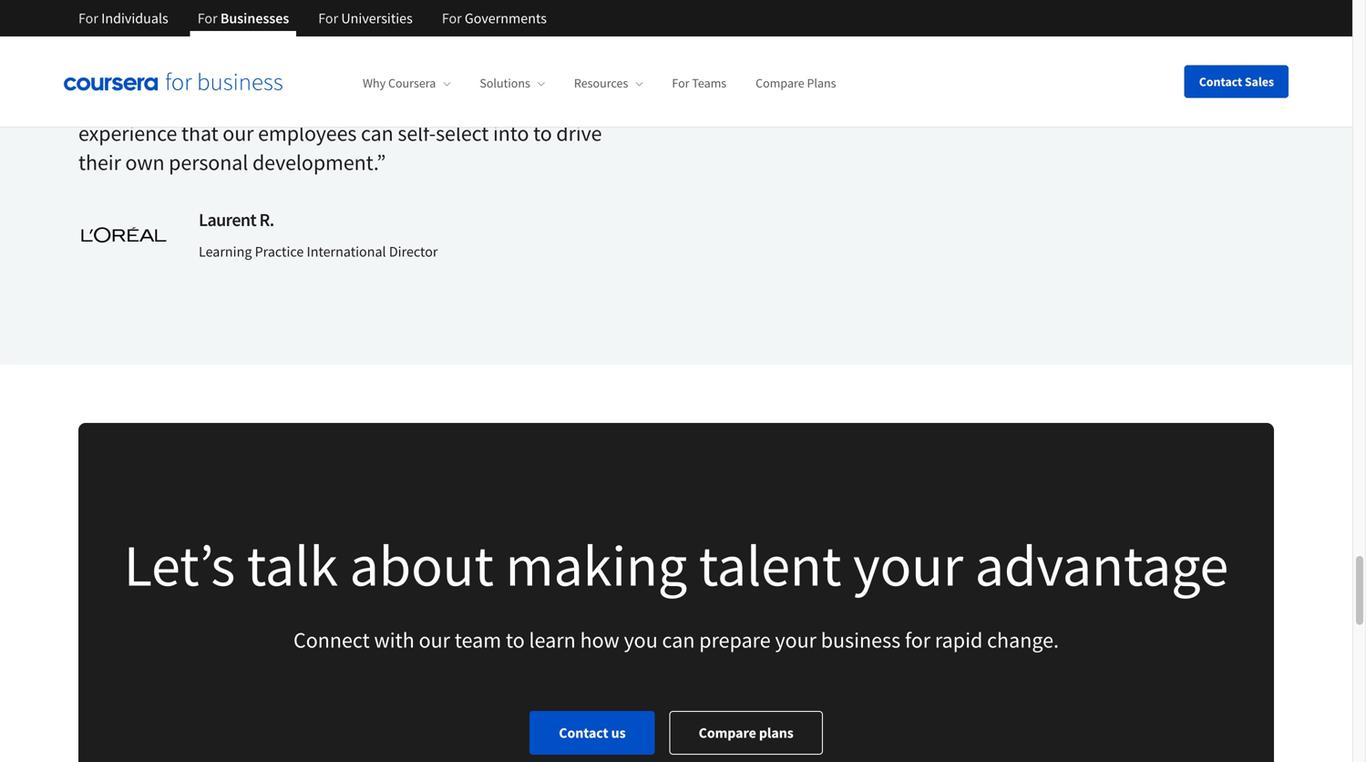 Task type: describe. For each thing, give the bounding box(es) containing it.
connect with our team to learn how you can prepare your business for rapid change.
[[294, 627, 1060, 654]]

compare plans
[[699, 724, 794, 742]]

let's
[[124, 529, 235, 602]]

personal
[[169, 149, 248, 176]]

programs
[[377, 90, 464, 118]]

quality
[[310, 90, 373, 118]]

for teams link
[[672, 75, 727, 91]]

r.
[[259, 209, 274, 231]]

learn
[[529, 627, 576, 654]]

banner navigation
[[64, 0, 562, 50]]

platform
[[323, 61, 402, 89]]

prepare
[[700, 627, 771, 654]]

contact us
[[559, 724, 626, 742]]

1 a from the left
[[152, 90, 163, 118]]

development.
[[253, 149, 377, 176]]

for individuals
[[78, 9, 168, 27]]

we
[[88, 61, 116, 89]]

resources link
[[574, 75, 643, 91]]

connect
[[294, 627, 370, 654]]

individuals
[[101, 9, 168, 27]]

for universities
[[318, 9, 413, 27]]

universities
[[341, 9, 413, 27]]

drive
[[557, 120, 602, 147]]

solutions
[[480, 75, 531, 91]]

2 a from the left
[[508, 90, 519, 118]]

0 vertical spatial that
[[162, 61, 199, 89]]

change.
[[988, 627, 1060, 654]]

how
[[580, 627, 620, 654]]

for businesses
[[198, 9, 289, 27]]

talk
[[247, 529, 338, 602]]

1 vertical spatial to
[[534, 120, 552, 147]]

making
[[506, 529, 688, 602]]

resources
[[574, 75, 629, 91]]

compare plans
[[756, 75, 837, 91]]

1 horizontal spatial can
[[663, 627, 695, 654]]

submit
[[982, 29, 1027, 48]]

team
[[455, 627, 502, 654]]

employees
[[258, 120, 357, 147]]

can inside "we love that the coursera platform will allow us to provide a breadth of high quality programs and a learning experience that our employees can self-select into to drive their own personal development."
[[361, 120, 394, 147]]

we love that the coursera platform will allow us to provide a breadth of high quality programs and a learning experience that our employees can self-select into to drive their own personal development.
[[78, 61, 602, 176]]

us inside "we love that the coursera platform will allow us to provide a breadth of high quality programs and a learning experience that our employees can self-select into to drive their own personal development."
[[496, 61, 517, 89]]

with
[[374, 627, 415, 654]]

compare plans link
[[756, 75, 837, 91]]

let's talk about making talent your advantage
[[124, 529, 1229, 602]]

sales
[[1245, 73, 1275, 90]]

plans
[[807, 75, 837, 91]]

0 vertical spatial your
[[854, 529, 964, 602]]

practice
[[255, 243, 304, 261]]

for governments
[[442, 9, 547, 27]]

compare for compare plans
[[756, 75, 805, 91]]

1 horizontal spatial our
[[419, 627, 450, 654]]



Task type: vqa. For each thing, say whether or not it's contained in the screenshot.
Teach English Now! Lesson Design and Assessment "DETAILS"
no



Task type: locate. For each thing, give the bounding box(es) containing it.
contact inside button
[[1200, 73, 1243, 90]]

0 vertical spatial contact
[[1200, 73, 1243, 90]]

1 vertical spatial your
[[775, 627, 817, 654]]

your right prepare
[[775, 627, 817, 654]]

director
[[389, 243, 438, 261]]

our down the of on the left top of page
[[223, 120, 254, 147]]

why coursera link
[[363, 75, 451, 91]]

that
[[162, 61, 199, 89], [181, 120, 218, 147]]

1 vertical spatial can
[[663, 627, 695, 654]]

laurent
[[199, 209, 256, 231]]

a
[[152, 90, 163, 118], [508, 90, 519, 118]]

you
[[624, 627, 658, 654]]

businesses
[[221, 9, 289, 27]]

for
[[78, 9, 98, 27], [198, 9, 218, 27], [318, 9, 338, 27], [442, 9, 462, 27], [672, 75, 690, 91]]

contact sales button
[[1185, 65, 1289, 98]]

1 vertical spatial compare
[[699, 724, 757, 742]]

contact us link
[[530, 711, 655, 755]]

why coursera
[[363, 75, 436, 91]]

why
[[363, 75, 386, 91]]

of
[[243, 90, 261, 118]]

0 vertical spatial to
[[521, 61, 540, 89]]

learning
[[523, 90, 597, 118]]

0 horizontal spatial can
[[361, 120, 394, 147]]

0 horizontal spatial us
[[496, 61, 517, 89]]

0 horizontal spatial our
[[223, 120, 254, 147]]

solutions link
[[480, 75, 545, 91]]

for left 'businesses'
[[198, 9, 218, 27]]

for left universities
[[318, 9, 338, 27]]

0 vertical spatial can
[[361, 120, 394, 147]]

0 horizontal spatial a
[[152, 90, 163, 118]]

1 horizontal spatial contact
[[1200, 73, 1243, 90]]

1 vertical spatial our
[[419, 627, 450, 654]]

1 vertical spatial that
[[181, 120, 218, 147]]

0 horizontal spatial contact
[[559, 724, 609, 742]]

own
[[125, 149, 165, 176]]

high
[[266, 90, 306, 118]]

about
[[350, 529, 494, 602]]

teams
[[692, 75, 727, 91]]

contact for contact us
[[559, 724, 609, 742]]

compare for compare plans
[[699, 724, 757, 742]]

learning practice international director
[[199, 243, 438, 261]]

compare left plans
[[756, 75, 805, 91]]

for for universities
[[318, 9, 338, 27]]

a down love
[[152, 90, 163, 118]]

to
[[521, 61, 540, 89], [534, 120, 552, 147], [506, 627, 525, 654]]

0 horizontal spatial coursera
[[238, 61, 319, 89]]

can right you
[[663, 627, 695, 654]]

for for governments
[[442, 9, 462, 27]]

our
[[223, 120, 254, 147], [419, 627, 450, 654]]

love
[[120, 61, 158, 89]]

governments
[[465, 9, 547, 27]]

for for businesses
[[198, 9, 218, 27]]

that up breadth
[[162, 61, 199, 89]]

breadth
[[167, 90, 239, 118]]

coursera
[[238, 61, 319, 89], [388, 75, 436, 91]]

for teams
[[672, 75, 727, 91]]

0 vertical spatial our
[[223, 120, 254, 147]]

submit button
[[756, 16, 1254, 60]]

their
[[78, 149, 121, 176]]

contact sales
[[1200, 73, 1275, 90]]

into
[[493, 120, 529, 147]]

coursera for business image
[[64, 72, 283, 91]]

our right with
[[419, 627, 450, 654]]

to right into
[[534, 120, 552, 147]]

can left self-
[[361, 120, 394, 147]]

learning
[[199, 243, 252, 261]]

talent
[[699, 529, 842, 602]]

for left 'individuals'
[[78, 9, 98, 27]]

to up learning
[[521, 61, 540, 89]]

compare inside compare plans link
[[699, 724, 757, 742]]

to left learn
[[506, 627, 525, 654]]

for left teams
[[672, 75, 690, 91]]

rapid
[[935, 627, 983, 654]]

coursera inside "we love that the coursera platform will allow us to provide a breadth of high quality programs and a learning experience that our employees can self-select into to drive their own personal development."
[[238, 61, 319, 89]]

provide
[[78, 90, 148, 118]]

allow
[[443, 61, 492, 89]]

contact
[[1200, 73, 1243, 90], [559, 724, 609, 742]]

0 horizontal spatial your
[[775, 627, 817, 654]]

self-
[[398, 120, 436, 147]]

advantage
[[975, 529, 1229, 602]]

1 horizontal spatial us
[[612, 724, 626, 742]]

0 vertical spatial compare
[[756, 75, 805, 91]]

for left governments
[[442, 9, 462, 27]]

that down breadth
[[181, 120, 218, 147]]

coursera up high
[[238, 61, 319, 89]]

us
[[496, 61, 517, 89], [612, 724, 626, 742]]

1 horizontal spatial coursera
[[388, 75, 436, 91]]

coursera right why
[[388, 75, 436, 91]]

laurent r.
[[199, 209, 274, 231]]

the
[[204, 61, 234, 89]]

2 vertical spatial to
[[506, 627, 525, 654]]

your up for
[[854, 529, 964, 602]]

contact for contact sales
[[1200, 73, 1243, 90]]

1 vertical spatial contact
[[559, 724, 609, 742]]

international
[[307, 243, 386, 261]]

and
[[469, 90, 503, 118]]

0 vertical spatial us
[[496, 61, 517, 89]]

for for individuals
[[78, 9, 98, 27]]

compare left the "plans"
[[699, 724, 757, 742]]

can
[[361, 120, 394, 147], [663, 627, 695, 654]]

l'oreal logo image
[[78, 225, 170, 245]]

experience
[[78, 120, 177, 147]]

a right and
[[508, 90, 519, 118]]

your
[[854, 529, 964, 602], [775, 627, 817, 654]]

1 horizontal spatial your
[[854, 529, 964, 602]]

business
[[821, 627, 901, 654]]

1 horizontal spatial a
[[508, 90, 519, 118]]

our inside "we love that the coursera platform will allow us to provide a breadth of high quality programs and a learning experience that our employees can self-select into to drive their own personal development."
[[223, 120, 254, 147]]

compare plans link
[[670, 711, 823, 755]]

1 vertical spatial us
[[612, 724, 626, 742]]

for
[[905, 627, 931, 654]]

select
[[436, 120, 489, 147]]

will
[[406, 61, 438, 89]]

plans
[[759, 724, 794, 742]]

compare
[[756, 75, 805, 91], [699, 724, 757, 742]]



